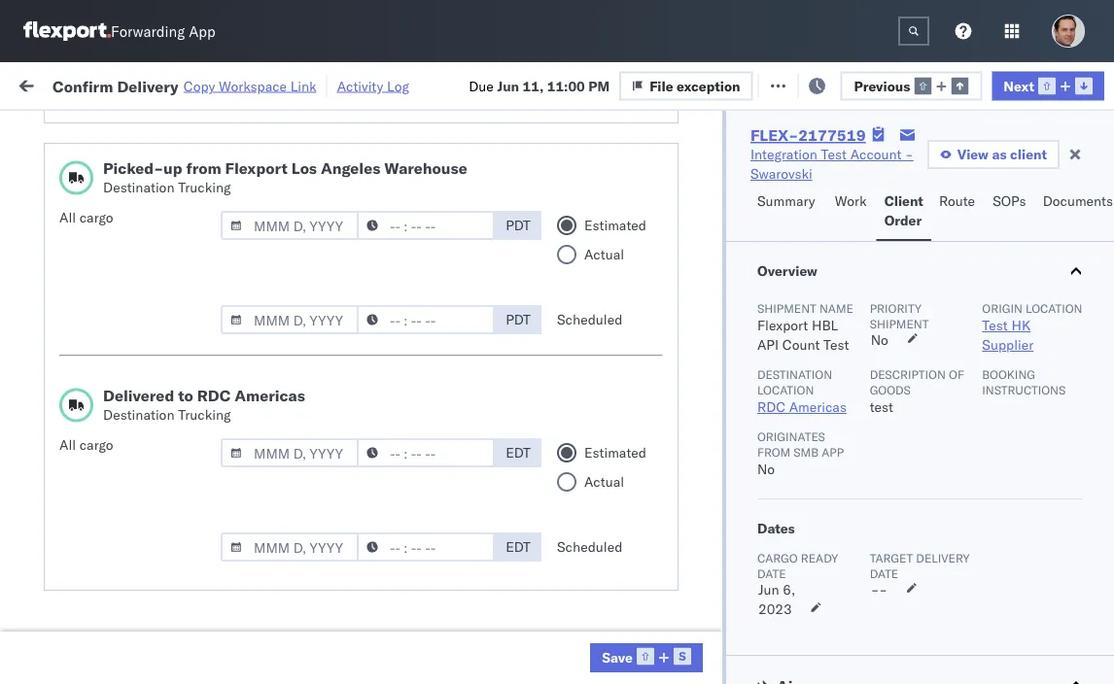Task type: vqa. For each thing, say whether or not it's contained in the screenshot.
bottommost 26
no



Task type: describe. For each thing, give the bounding box(es) containing it.
resize handle column header for workitem button
[[278, 151, 301, 684]]

flex-2177519
[[750, 125, 866, 145]]

0 horizontal spatial file
[[650, 77, 673, 94]]

3 -- : -- -- text field from the top
[[357, 533, 495, 562]]

target
[[870, 551, 913, 565]]

account down shipment
[[727, 323, 778, 340]]

lcl
[[418, 323, 442, 340]]

international for confirm
[[45, 631, 124, 648]]

dates
[[757, 520, 795, 537]]

flexport. image
[[23, 21, 111, 41]]

americas for destination location
[[789, 399, 847, 416]]

confirm for confirm pickup from los angeles international airport
[[45, 612, 94, 629]]

account up dates
[[727, 494, 778, 511]]

9:59 pm pdt, jul 2, 2023
[[92, 537, 255, 554]]

0 horizontal spatial jun
[[497, 77, 519, 94]]

shipment name flexport hbl api count test
[[757, 301, 853, 353]]

pdt, for 7:00 am pdt, sep 8, 2023
[[151, 580, 182, 597]]

filtered by:
[[19, 119, 89, 136]]

jul for 11:59 pm pdt, jul 2, 2023
[[192, 323, 211, 340]]

resize handle column header for mode button
[[468, 151, 491, 684]]

integration test account - swarovski down integration test account - karl lagerfeld
[[627, 537, 856, 554]]

hk
[[1011, 317, 1031, 334]]

20,
[[215, 195, 236, 212]]

2 schedule delivery appointment button from the top
[[45, 492, 239, 514]]

6,
[[783, 581, 795, 598]]

resize handle column header for the container numbers button
[[1070, 151, 1094, 684]]

1 schedule delivery appointment from the top
[[45, 194, 239, 211]]

all for picked-
[[59, 209, 76, 226]]

angeles,
[[201, 313, 254, 330]]

2 appointment from the top
[[159, 493, 239, 510]]

arrival
[[98, 408, 138, 425]]

deadline
[[92, 159, 139, 174]]

flex-2342352
[[853, 580, 954, 597]]

integration test account - swarovski up 'originates'
[[627, 409, 856, 426]]

trucking inside picked-up from flexport los angeles warehouse destination trucking
[[178, 179, 231, 196]]

1 horizontal spatial at
[[347, 75, 359, 92]]

copy workspace link button
[[183, 77, 317, 94]]

aug for 16,
[[184, 409, 210, 426]]

1 integration test account - on ag from the left
[[501, 323, 710, 340]]

all for delivered
[[59, 436, 76, 454]]

app inside originates from smb app no
[[822, 445, 844, 459]]

7:00 am pdt, sep 8, 2023
[[92, 580, 263, 597]]

import
[[125, 75, 169, 92]]

1 ocean from the top
[[374, 195, 414, 212]]

pm for 11:59 pm pdt, jul 2, 2023
[[134, 323, 155, 340]]

confirm delivery copy workspace link
[[52, 76, 317, 96]]

swarovski up "summary"
[[750, 165, 812, 182]]

flex-2389690
[[853, 323, 954, 340]]

2, for 11:59 pm pdt, jul 2, 2023
[[214, 323, 227, 340]]

to
[[178, 386, 193, 405]]

pdt, for 9:59 pm pdt, jul 2, 2023
[[150, 537, 181, 554]]

jun 6, 2023
[[758, 581, 795, 618]]

airport inside the confirm pickup from o'hare international airport
[[127, 546, 170, 563]]

from for picked-up from flexport los angeles warehouse destination trucking
[[186, 158, 221, 178]]

resize handle column header for deadline button
[[273, 151, 297, 684]]

booking instructions
[[982, 367, 1066, 397]]

angeles for schedule pickup from los angeles international airport
[[209, 227, 258, 244]]

workspace
[[219, 77, 287, 94]]

delivery up ready
[[117, 76, 179, 96]]

2023 inside jun 6, 2023
[[758, 601, 792, 618]]

pickup for schedule pickup from los angeles international airport
[[106, 227, 148, 244]]

all cargo for delivered
[[59, 436, 113, 454]]

760 at risk
[[318, 75, 385, 92]]

from for schedule pickup from phoenix
[[151, 365, 180, 382]]

booking
[[982, 367, 1035, 382]]

pdt, for 9:00 pm pdt, aug 16, 2023
[[150, 409, 181, 426]]

cargo ready date
[[757, 551, 838, 581]]

9:00 pm pdt, aug 16, 2023
[[92, 409, 271, 426]]

2 flex-2310512 from the top
[[853, 409, 954, 426]]

estimated for delivered to rdc americas
[[584, 444, 646, 461]]

swarovski down karl
[[794, 537, 856, 554]]

760
[[318, 75, 343, 92]]

los for confirm pickup from los angeles international airport
[[175, 612, 197, 629]]

swarovski up name
[[794, 280, 856, 297]]

mmm d, yyyy text field for -- : -- -- text field
[[221, 305, 359, 334]]

flex-2132512
[[853, 494, 954, 511]]

1 ocean fcl from the top
[[374, 195, 442, 212]]

description of goods test
[[870, 367, 964, 416]]

origin
[[982, 301, 1023, 315]]

1 horizontal spatial file exception
[[822, 75, 913, 92]]

destination inside destination location rdc americas
[[757, 367, 832, 382]]

confirm pickup from los angeles, ca
[[45, 313, 254, 349]]

delivery inside button
[[145, 579, 195, 596]]

container numbers
[[977, 151, 1029, 181]]

due jun 11, 11:00 pm
[[469, 77, 610, 94]]

work inside button
[[172, 75, 206, 92]]

order
[[884, 212, 922, 229]]

2 ocean from the top
[[374, 323, 414, 340]]

warehouse
[[384, 158, 467, 178]]

am for 10:05
[[134, 195, 156, 212]]

pdt for first -- : -- -- text box from the top
[[506, 217, 531, 234]]

documents inside upload customs clearance documents
[[45, 289, 115, 306]]

8,
[[213, 580, 226, 597]]

status
[[105, 121, 139, 135]]

integration test account - swarovski down consignee 'button'
[[627, 195, 856, 212]]

pdt, for 11:59 pm pdt, jul 2, 2023
[[158, 323, 189, 340]]

track
[[455, 75, 487, 92]]

0 vertical spatial no
[[456, 121, 471, 135]]

1 on from the left
[[667, 323, 688, 340]]

schedule pickup from phoenix link
[[45, 364, 233, 384]]

pdt, for 11:59 pm pdt, oct 10, 2023
[[158, 452, 189, 469]]

flex
[[821, 159, 843, 174]]

pickup for schedule pickup from phoenix
[[106, 365, 148, 382]]

confirm for confirm arrival at cfs
[[45, 408, 94, 425]]

deadline button
[[83, 155, 277, 174]]

test inside origin location test hk supplier
[[982, 317, 1008, 334]]

message
[[221, 75, 276, 92]]

import work
[[125, 75, 206, 92]]

pickup for confirm pickup from o'hare international airport
[[98, 526, 140, 543]]

confirm pickup from los angeles international airport
[[45, 612, 250, 648]]

1 horizontal spatial file
[[822, 75, 846, 92]]

schedule for los
[[45, 227, 102, 244]]

client
[[884, 192, 923, 209]]

work,
[[204, 121, 235, 135]]

2 on from the left
[[794, 323, 814, 340]]

originates from smb app no
[[757, 429, 844, 478]]

integration test account - swarovski inside integration test account - swarovski link
[[750, 146, 914, 182]]

trucking inside delivered to rdc americas destination trucking
[[178, 406, 231, 423]]

2023 for 11:59 pm pdt, jul 2, 2023
[[230, 323, 264, 340]]

jul for 10:05 am pdt, jul 20, 2023
[[194, 195, 212, 212]]

0 horizontal spatial app
[[189, 22, 215, 40]]

1 -- : -- -- text field from the top
[[357, 211, 495, 240]]

account down consignee 'button'
[[727, 195, 778, 212]]

consignee
[[627, 159, 683, 174]]

snooze
[[306, 159, 345, 174]]

delivery down picked-
[[106, 194, 156, 211]]

-- : -- -- text field
[[357, 305, 495, 334]]

9:00
[[92, 409, 122, 426]]

1 ag from the left
[[691, 323, 710, 340]]

205 on track
[[407, 75, 487, 92]]

sops
[[993, 192, 1026, 209]]

edt for second -- : -- -- text box from the top of the page
[[506, 444, 531, 461]]

2 fcl from the top
[[418, 452, 442, 469]]

o'hare
[[175, 526, 218, 543]]

destination inside delivered to rdc americas destination trucking
[[103, 406, 175, 423]]

schedule delivery appointment link for second schedule delivery appointment button
[[45, 492, 239, 512]]

MMM D, YYYY text field
[[221, 533, 359, 562]]

2023 for 9:00 pm pdt, aug 16, 2023
[[238, 409, 271, 426]]

flexport inside shipment name flexport hbl api count test
[[757, 317, 808, 334]]

- inside the 'integration test account - swarovski'
[[905, 146, 914, 163]]

schedule pickup from los angeles international airport link
[[45, 226, 276, 265]]

integration test account - swarovski link
[[750, 145, 927, 184]]

in
[[290, 121, 300, 135]]

destination inside picked-up from flexport los angeles warehouse destination trucking
[[103, 179, 175, 196]]

4 air from the top
[[374, 623, 392, 640]]

schedule delivery appointment link for second schedule delivery appointment button from the bottom of the page
[[45, 193, 239, 212]]

confirm pickup from o'hare international airport button
[[45, 525, 276, 566]]

angeles for confirm pickup from los angeles international airport
[[201, 612, 250, 629]]

confirm pickup from o'hare international airport link
[[45, 525, 276, 564]]

copy
[[183, 77, 215, 94]]

rdc americas link
[[757, 399, 847, 416]]

account up ping
[[601, 323, 652, 340]]

Search Work text field
[[500, 70, 712, 99]]

pm for 11:59 pm pdt, sep 11, 2023
[[134, 623, 155, 640]]

ready
[[148, 121, 182, 135]]

2023 for 7:00 am pdt, sep 8, 2023
[[229, 580, 263, 597]]

upload customs clearance documents
[[45, 270, 213, 306]]

1 horizontal spatial 11,
[[523, 77, 544, 94]]

activity log
[[337, 77, 409, 94]]

risk
[[362, 75, 385, 92]]

work inside 'button'
[[835, 192, 867, 209]]

1 appointment from the top
[[159, 194, 239, 211]]

ping - test
[[627, 366, 706, 383]]

7:00
[[92, 580, 122, 597]]

proof
[[92, 579, 125, 596]]

of inside "upload proof of delivery" link
[[129, 579, 141, 596]]

11:59 for 11:59 pm pdt, jul 2, 2023
[[92, 323, 130, 340]]

client order
[[884, 192, 923, 229]]

international inside the confirm pickup from o'hare international airport
[[45, 546, 124, 563]]

1 vertical spatial no
[[871, 332, 888, 349]]

9:59
[[92, 537, 122, 554]]

confirm pickup from los angeles international airport button
[[45, 611, 276, 652]]

rdc for to
[[197, 386, 231, 405]]

delivery
[[916, 551, 970, 565]]

2177389
[[894, 452, 954, 469]]

california
[[45, 460, 105, 477]]

1 fcl from the top
[[418, 195, 442, 212]]

karl
[[794, 494, 819, 511]]

flex id
[[821, 159, 858, 174]]

activity log button
[[337, 74, 409, 98]]

3 resize handle column header from the left
[[341, 151, 365, 684]]

picked-
[[103, 158, 163, 178]]

from inside originates from smb app no
[[757, 445, 790, 459]]

upload proof of delivery
[[45, 579, 195, 596]]

account down overview
[[727, 280, 778, 297]]

upload for upload customs clearance documents
[[45, 270, 89, 287]]

description
[[870, 367, 946, 382]]

confirm for confirm delivery copy workspace link
[[52, 76, 113, 96]]

airport for schedule
[[127, 246, 170, 263]]

delivery up the confirm pickup from o'hare international airport
[[106, 493, 156, 510]]

2:00 am pdt, aug 28, 2023
[[92, 238, 273, 255]]

confirm for confirm pickup from los angeles, ca
[[45, 313, 94, 330]]

edt for 1st -- : -- -- text box from the bottom of the page
[[506, 539, 531, 556]]



Task type: locate. For each thing, give the bounding box(es) containing it.
documents down customs
[[45, 289, 115, 306]]

airport right 9:59
[[127, 546, 170, 563]]

1 airport from the top
[[127, 246, 170, 263]]

0 vertical spatial schedule delivery appointment
[[45, 194, 239, 211]]

0 vertical spatial all
[[59, 209, 76, 226]]

1 vertical spatial work
[[835, 192, 867, 209]]

activity
[[337, 77, 383, 94]]

2 all from the top
[[59, 436, 76, 454]]

jun inside jun 6, 2023
[[758, 581, 779, 598]]

2023 for 2:00 am pdt, aug 28, 2023
[[239, 238, 273, 255]]

location
[[1026, 301, 1082, 315], [757, 383, 814, 397]]

on up ping - test
[[667, 323, 688, 340]]

1 horizontal spatial documents
[[1043, 192, 1113, 209]]

1 horizontal spatial americas
[[789, 399, 847, 416]]

1 resize handle column header from the left
[[273, 151, 297, 684]]

1 horizontal spatial date
[[870, 566, 898, 581]]

date down target
[[870, 566, 898, 581]]

2310512 up the priority
[[894, 280, 954, 297]]

swarovski down flex
[[794, 195, 856, 212]]

11:59 down 7:00
[[92, 623, 130, 640]]

from inside schedule pickup from long beach, california
[[151, 441, 180, 458]]

MMM D, YYYY text field
[[221, 211, 359, 240], [221, 305, 359, 334], [221, 438, 359, 468]]

sep left 8,
[[185, 580, 210, 597]]

9 resize handle column header from the left
[[1079, 151, 1102, 684]]

integration test account - on ag up ping
[[501, 323, 710, 340]]

pickup down 10:05
[[106, 227, 148, 244]]

1 vertical spatial sep
[[192, 623, 217, 640]]

3 schedule from the top
[[45, 365, 102, 382]]

1 vertical spatial fcl
[[418, 452, 442, 469]]

0 vertical spatial location
[[1026, 301, 1082, 315]]

7 resize handle column header from the left
[[944, 151, 967, 684]]

0 vertical spatial am
[[134, 195, 156, 212]]

2 mmm d, yyyy text field from the top
[[221, 305, 359, 334]]

0 vertical spatial mmm d, yyyy text field
[[221, 211, 359, 240]]

2 trucking from the top
[[178, 406, 231, 423]]

pm for 9:59 pm pdt, jul 2, 2023
[[125, 537, 147, 554]]

pickup inside schedule pickup from phoenix link
[[106, 365, 148, 382]]

upload
[[45, 270, 89, 287], [45, 579, 89, 596]]

los inside confirm pickup from los angeles, ca
[[175, 313, 197, 330]]

cargo
[[757, 551, 798, 565]]

schedule pickup from los angeles international airport
[[45, 227, 258, 263]]

estimated
[[584, 217, 646, 234], [584, 444, 646, 461]]

2023 for 11:59 pm pdt, sep 11, 2023
[[245, 623, 279, 640]]

4 resize handle column header from the left
[[468, 151, 491, 684]]

0 vertical spatial cargo
[[79, 209, 113, 226]]

filtered
[[19, 119, 67, 136]]

2 vertical spatial mmm d, yyyy text field
[[221, 438, 359, 468]]

from for confirm pickup from o'hare international airport
[[143, 526, 172, 543]]

0 horizontal spatial exception
[[677, 77, 740, 94]]

confirm down 7:00
[[45, 612, 94, 629]]

1 vertical spatial angeles
[[209, 227, 258, 244]]

cargo for picked-
[[79, 209, 113, 226]]

0 horizontal spatial on
[[667, 323, 688, 340]]

2 vertical spatial -- : -- -- text field
[[357, 533, 495, 562]]

1 horizontal spatial exception
[[849, 75, 913, 92]]

1 all cargo from the top
[[59, 209, 113, 226]]

work down id
[[835, 192, 867, 209]]

0 vertical spatial estimated
[[584, 217, 646, 234]]

am right 2:00
[[125, 238, 148, 255]]

previous button
[[840, 71, 982, 100]]

destination down count at right
[[757, 367, 832, 382]]

10:05 am pdt, jul 20, 2023
[[92, 195, 273, 212]]

file up consignee
[[650, 77, 673, 94]]

0 vertical spatial fcl
[[418, 195, 442, 212]]

americas for delivered to rdc americas
[[234, 386, 305, 405]]

confirm up ca
[[45, 313, 94, 330]]

0 horizontal spatial no
[[456, 121, 471, 135]]

international
[[45, 246, 124, 263], [45, 546, 124, 563], [45, 631, 124, 648]]

link
[[290, 77, 317, 94]]

swarovski up 'originates'
[[794, 409, 856, 426]]

ca
[[45, 332, 63, 349]]

2 actual from the top
[[584, 473, 624, 490]]

documents down actions
[[1043, 192, 1113, 209]]

sep for 8,
[[185, 580, 210, 597]]

3 mmm d, yyyy text field from the top
[[221, 438, 359, 468]]

2023 right o'hare
[[221, 537, 255, 554]]

2260661
[[894, 195, 954, 212]]

pickup down arrival
[[106, 441, 148, 458]]

date inside cargo ready date
[[757, 566, 786, 581]]

flex-2260661 button
[[821, 190, 957, 217], [821, 190, 957, 217]]

1 : from the left
[[139, 121, 143, 135]]

integration test account - swarovski up shipment
[[627, 280, 856, 297]]

0 vertical spatial sep
[[185, 580, 210, 597]]

appointment down deadline button
[[159, 194, 239, 211]]

1 vertical spatial ocean
[[374, 323, 414, 340]]

: for snoozed
[[447, 121, 451, 135]]

airport down upload proof of delivery button
[[127, 631, 170, 648]]

None text field
[[898, 17, 929, 46]]

from inside picked-up from flexport los angeles warehouse destination trucking
[[186, 158, 221, 178]]

1 schedule delivery appointment link from the top
[[45, 193, 239, 212]]

from up "to"
[[151, 365, 180, 382]]

0 vertical spatial edt
[[506, 444, 531, 461]]

account up 'originates'
[[727, 409, 778, 426]]

2 pdt from the top
[[506, 311, 531, 328]]

1 schedule delivery appointment button from the top
[[45, 193, 239, 214]]

1 vertical spatial location
[[757, 383, 814, 397]]

date inside target delivery date
[[870, 566, 898, 581]]

1 mmm d, yyyy text field from the top
[[221, 211, 359, 240]]

0 vertical spatial documents
[[1043, 192, 1113, 209]]

location for americas
[[757, 383, 814, 397]]

international down 7:00
[[45, 631, 124, 648]]

airport inside schedule pickup from los angeles international airport
[[127, 246, 170, 263]]

1 vertical spatial airport
[[127, 546, 170, 563]]

batch actio
[[1045, 75, 1114, 92]]

5 schedule from the top
[[45, 493, 102, 510]]

2 vertical spatial destination
[[103, 406, 175, 423]]

--
[[627, 238, 644, 255], [627, 452, 644, 469], [871, 581, 888, 598], [627, 665, 644, 682]]

angeles inside confirm pickup from los angeles international airport
[[201, 612, 250, 629]]

-
[[905, 146, 914, 163], [782, 195, 790, 212], [627, 238, 635, 255], [635, 238, 644, 255], [782, 280, 790, 297], [655, 323, 664, 340], [782, 323, 790, 340], [663, 366, 671, 383], [782, 409, 790, 426], [627, 452, 635, 469], [635, 452, 644, 469], [782, 494, 790, 511], [782, 537, 790, 554], [871, 581, 879, 598], [879, 581, 888, 598], [627, 665, 635, 682], [635, 665, 644, 682]]

from left o'hare
[[143, 526, 172, 543]]

pdt for -- : -- -- text field
[[506, 311, 531, 328]]

ag up test
[[691, 323, 710, 340]]

integration test account - swarovski down 2177519
[[750, 146, 914, 182]]

airport for confirm
[[127, 631, 170, 648]]

2, up 8,
[[205, 537, 218, 554]]

resize handle column header for consignee 'button'
[[788, 151, 812, 684]]

(do
[[613, 238, 641, 255], [613, 452, 641, 469], [613, 580, 641, 597], [739, 580, 767, 597], [613, 623, 641, 640], [739, 623, 767, 640]]

2310512 up 2177389
[[894, 409, 954, 426]]

of right proof
[[129, 579, 141, 596]]

0 vertical spatial jun
[[497, 77, 519, 94]]

1 vertical spatial all
[[59, 436, 76, 454]]

4 schedule from the top
[[45, 441, 102, 458]]

pdt, for 10:05 am pdt, jul 20, 2023
[[159, 195, 190, 212]]

from inside the confirm pickup from o'hare international airport
[[143, 526, 172, 543]]

2342352
[[894, 580, 954, 597]]

0 vertical spatial trucking
[[178, 179, 231, 196]]

schedule delivery appointment button up the confirm pickup from o'hare international airport
[[45, 492, 239, 514]]

schedule delivery appointment button down picked-
[[45, 193, 239, 214]]

upload inside upload customs clearance documents
[[45, 270, 89, 287]]

2 vertical spatial 11:59
[[92, 623, 130, 640]]

flexport down shipment
[[757, 317, 808, 334]]

schedule inside schedule pickup from long beach, california
[[45, 441, 102, 458]]

scheduled for picked-up from flexport los angeles warehouse
[[557, 311, 623, 328]]

at
[[347, 75, 359, 92], [141, 408, 154, 425]]

1 horizontal spatial of
[[949, 367, 964, 382]]

0 vertical spatial appointment
[[159, 194, 239, 211]]

airport up upload customs clearance documents link
[[127, 246, 170, 263]]

rdc inside destination location rdc americas
[[757, 399, 786, 416]]

import work button
[[117, 62, 214, 106]]

pickup up the upload proof of delivery
[[98, 526, 140, 543]]

2023 for 11:59 pm pdt, oct 10, 2023
[[244, 452, 277, 469]]

shipment
[[757, 301, 816, 315]]

1 horizontal spatial app
[[822, 445, 844, 459]]

1 horizontal spatial flexport
[[757, 317, 808, 334]]

1 vertical spatial appointment
[[159, 493, 239, 510]]

1 vertical spatial -- : -- -- text field
[[357, 438, 495, 468]]

0 vertical spatial ocean
[[374, 195, 414, 212]]

from for confirm pickup from los angeles international airport
[[143, 612, 172, 629]]

schedule for phoenix
[[45, 365, 102, 382]]

flex-2310512
[[853, 280, 954, 297], [853, 409, 954, 426]]

2 airport from the top
[[127, 546, 170, 563]]

app
[[189, 22, 215, 40], [822, 445, 844, 459]]

view
[[957, 146, 989, 163]]

1 vertical spatial international
[[45, 546, 124, 563]]

1 flex-2310512 from the top
[[853, 280, 954, 297]]

2023 right 16,
[[238, 409, 271, 426]]

2023 down mmm d, yyyy text field
[[245, 623, 279, 640]]

work right "import"
[[172, 75, 206, 92]]

flex-2342352 button
[[821, 575, 957, 602], [821, 575, 957, 602]]

2023 for 10:05 am pdt, jul 20, 2023
[[239, 195, 273, 212]]

cargo up 2:00
[[79, 209, 113, 226]]

0 horizontal spatial at
[[141, 408, 154, 425]]

los inside schedule pickup from los angeles international airport
[[183, 227, 205, 244]]

all cargo up california
[[59, 436, 113, 454]]

1 vertical spatial ocean fcl
[[374, 452, 442, 469]]

storage
[[562, 238, 609, 255], [562, 452, 609, 469], [562, 580, 609, 597], [688, 580, 736, 597], [562, 623, 609, 640], [688, 623, 736, 640]]

all cargo up 2:00
[[59, 209, 113, 226]]

confirm inside the confirm pickup from o'hare international airport
[[45, 526, 94, 543]]

from right up
[[186, 158, 221, 178]]

trucking down deadline button
[[178, 179, 231, 196]]

confirm for confirm pickup from o'hare international airport
[[45, 526, 94, 543]]

los inside picked-up from flexport los angeles warehouse destination trucking
[[291, 158, 317, 178]]

2 resize handle column header from the left
[[278, 151, 301, 684]]

jul for 9:59 pm pdt, jul 2, 2023
[[184, 537, 202, 554]]

schedule down ca
[[45, 365, 102, 382]]

1 11:59 from the top
[[92, 323, 130, 340]]

0 horizontal spatial 11,
[[220, 623, 241, 640]]

upload for upload proof of delivery
[[45, 579, 89, 596]]

1 vertical spatial documents
[[45, 289, 115, 306]]

destination down delivered
[[103, 406, 175, 423]]

3 air from the top
[[374, 580, 392, 597]]

0 horizontal spatial work
[[172, 75, 206, 92]]

flexport inside picked-up from flexport los angeles warehouse destination trucking
[[225, 158, 288, 178]]

2 ag from the left
[[817, 323, 836, 340]]

0 vertical spatial app
[[189, 22, 215, 40]]

2023 for 9:59 pm pdt, jul 2, 2023
[[221, 537, 255, 554]]

date for jun
[[757, 566, 786, 581]]

1 scheduled from the top
[[557, 311, 623, 328]]

actio
[[1087, 75, 1114, 92]]

3 airport from the top
[[127, 631, 170, 648]]

test
[[675, 366, 706, 383]]

0 horizontal spatial location
[[757, 383, 814, 397]]

11:59 down upload customs clearance documents
[[92, 323, 130, 340]]

0 horizontal spatial of
[[129, 579, 141, 596]]

: for status
[[139, 121, 143, 135]]

2, for 9:59 pm pdt, jul 2, 2023
[[205, 537, 218, 554]]

confirm pickup from los angeles international airport link
[[45, 611, 276, 650]]

2177519
[[798, 125, 866, 145]]

international for schedule
[[45, 246, 124, 263]]

2 ocean fcl from the top
[[374, 452, 442, 469]]

cargo for delivered
[[79, 436, 113, 454]]

cargo
[[79, 209, 113, 226], [79, 436, 113, 454]]

1 horizontal spatial work
[[835, 192, 867, 209]]

1 vertical spatial edt
[[506, 539, 531, 556]]

all cargo for picked-
[[59, 209, 113, 226]]

1 vertical spatial pdt
[[506, 311, 531, 328]]

all up california
[[59, 436, 76, 454]]

-- : -- -- text field
[[357, 211, 495, 240], [357, 438, 495, 468], [357, 533, 495, 562]]

flex-2329631
[[853, 238, 954, 255]]

1 vertical spatial estimated
[[584, 444, 646, 461]]

from down 10:05 am pdt, jul 20, 2023
[[151, 227, 180, 244]]

date for -
[[870, 566, 898, 581]]

schedule delivery appointment
[[45, 194, 239, 211], [45, 493, 239, 510]]

actual
[[584, 246, 624, 263], [584, 473, 624, 490]]

2 vertical spatial no
[[757, 461, 775, 478]]

1 schedule from the top
[[45, 194, 102, 211]]

schedule pickup from phoenix
[[45, 365, 233, 382]]

container
[[977, 151, 1029, 166]]

workitem button
[[12, 155, 282, 174]]

2310512
[[894, 280, 954, 297], [894, 409, 954, 426]]

schedule pickup from long beach, california button
[[45, 440, 276, 481]]

scheduled
[[557, 311, 623, 328], [557, 539, 623, 556]]

angeles down 20,
[[209, 227, 258, 244]]

2 vertical spatial airport
[[127, 631, 170, 648]]

forwarding app
[[111, 22, 215, 40]]

1 vertical spatial upload
[[45, 579, 89, 596]]

international inside confirm pickup from los angeles international airport
[[45, 631, 124, 648]]

location inside destination location rdc americas
[[757, 383, 814, 397]]

1 trucking from the top
[[178, 179, 231, 196]]

0 vertical spatial schedule delivery appointment link
[[45, 193, 239, 212]]

americas inside delivered to rdc americas destination trucking
[[234, 386, 305, 405]]

1 vertical spatial schedule delivery appointment link
[[45, 492, 239, 512]]

11:00
[[547, 77, 585, 94]]

workitem
[[21, 159, 72, 174]]

11:59 for 11:59 pm pdt, oct 10, 2023
[[92, 452, 130, 469]]

all left 10:05
[[59, 209, 76, 226]]

jul up 7:00 am pdt, sep 8, 2023 at the bottom left of the page
[[184, 537, 202, 554]]

phoenix
[[183, 365, 233, 382]]

0 vertical spatial 2310512
[[894, 280, 954, 297]]

confirm up 7:00
[[45, 526, 94, 543]]

los inside confirm pickup from los angeles international airport
[[175, 612, 197, 629]]

1 cargo from the top
[[79, 209, 113, 226]]

schedule delivery appointment down schedule pickup from long beach, california
[[45, 493, 239, 510]]

1 vertical spatial all cargo
[[59, 436, 113, 454]]

2 schedule delivery appointment from the top
[[45, 493, 239, 510]]

0 vertical spatial aug
[[185, 238, 211, 255]]

destination down picked-
[[103, 179, 175, 196]]

pickup inside schedule pickup from long beach, california
[[106, 441, 148, 458]]

test inside shipment name flexport hbl api count test
[[823, 336, 849, 353]]

from inside confirm pickup from los angeles, ca
[[143, 313, 172, 330]]

0 vertical spatial 11,
[[523, 77, 544, 94]]

am for 7:00
[[125, 580, 148, 597]]

aug left 28,
[[185, 238, 211, 255]]

1 edt from the top
[[506, 444, 531, 461]]

1 vertical spatial of
[[129, 579, 141, 596]]

0 vertical spatial of
[[949, 367, 964, 382]]

11:59 for 11:59 pm pdt, sep 11, 2023
[[92, 623, 130, 640]]

5 resize handle column header from the left
[[594, 151, 617, 684]]

pickup inside the confirm pickup from o'hare international airport
[[98, 526, 140, 543]]

actions
[[1056, 159, 1096, 174]]

flex-2006088
[[853, 366, 954, 383]]

2, up phoenix on the left of the page
[[214, 323, 227, 340]]

international inside schedule pickup from los angeles international airport
[[45, 246, 124, 263]]

rdc up 'originates'
[[757, 399, 786, 416]]

16,
[[213, 409, 234, 426]]

hbl
[[812, 317, 838, 334]]

pickup for confirm pickup from los angeles, ca
[[98, 313, 140, 330]]

angeles inside picked-up from flexport los angeles warehouse destination trucking
[[321, 158, 380, 178]]

pm for 9:00 pm pdt, aug 16, 2023
[[125, 409, 147, 426]]

am for 2:00
[[125, 238, 148, 255]]

pickup inside confirm pickup from los angeles international airport
[[98, 612, 140, 629]]

2 upload from the top
[[45, 579, 89, 596]]

smb
[[794, 445, 819, 459]]

delivered to rdc americas destination trucking
[[103, 386, 305, 423]]

pickup inside confirm pickup from los angeles, ca
[[98, 313, 140, 330]]

summary button
[[749, 184, 827, 241]]

flex-2177389
[[853, 452, 954, 469]]

0 vertical spatial work
[[172, 75, 206, 92]]

1 vertical spatial 11,
[[220, 623, 241, 640]]

pickup
[[106, 227, 148, 244], [98, 313, 140, 330], [106, 365, 148, 382], [106, 441, 148, 458], [98, 526, 140, 543], [98, 612, 140, 629]]

0 vertical spatial at
[[347, 75, 359, 92]]

2 -- : -- -- text field from the top
[[357, 438, 495, 468]]

3 ocean from the top
[[374, 452, 414, 469]]

aug for 28,
[[185, 238, 211, 255]]

2 air from the top
[[374, 537, 392, 554]]

test inside the 'integration test account - swarovski'
[[821, 146, 847, 163]]

0 vertical spatial international
[[45, 246, 124, 263]]

1 actual from the top
[[584, 246, 624, 263]]

1 air from the top
[[374, 238, 392, 255]]

file left previous at the top of the page
[[822, 75, 846, 92]]

schedule down california
[[45, 493, 102, 510]]

of inside description of goods test
[[949, 367, 964, 382]]

documents button
[[1035, 184, 1114, 241]]

0 vertical spatial -- : -- -- text field
[[357, 211, 495, 240]]

actual for delivered to rdc americas
[[584, 473, 624, 490]]

from for schedule pickup from los angeles international airport
[[151, 227, 180, 244]]

0 vertical spatial all cargo
[[59, 209, 113, 226]]

confirm pickup from los angeles, ca link
[[45, 312, 276, 350]]

confirm arrival at cfs link
[[45, 407, 183, 426]]

pickup for confirm pickup from los angeles international airport
[[98, 612, 140, 629]]

0 vertical spatial airport
[[127, 246, 170, 263]]

schedule delivery appointment down picked-
[[45, 194, 239, 211]]

2 11:59 from the top
[[92, 452, 130, 469]]

forwarding
[[111, 22, 185, 40]]

11:59
[[92, 323, 130, 340], [92, 452, 130, 469], [92, 623, 130, 640]]

1 vertical spatial schedule delivery appointment button
[[45, 492, 239, 514]]

flex-2310512 down goods
[[853, 409, 954, 426]]

pickup for schedule pickup from long beach, california
[[106, 441, 148, 458]]

flex-2310512 up the priority
[[853, 280, 954, 297]]

:
[[139, 121, 143, 135], [447, 121, 451, 135]]

mmm d, yyyy text field for first -- : -- -- text box from the top
[[221, 211, 359, 240]]

2 estimated from the top
[[584, 444, 646, 461]]

8 resize handle column header from the left
[[1070, 151, 1094, 684]]

angeles inside schedule pickup from los angeles international airport
[[209, 227, 258, 244]]

2 scheduled from the top
[[557, 539, 623, 556]]

at inside button
[[141, 408, 154, 425]]

cfs
[[157, 408, 183, 425]]

as
[[992, 146, 1007, 163]]

sep for 11,
[[192, 623, 217, 640]]

pickup inside schedule pickup from los angeles international airport
[[106, 227, 148, 244]]

on down shipment
[[794, 323, 814, 340]]

11, down 8,
[[220, 623, 241, 640]]

2023 right 20,
[[239, 195, 273, 212]]

2389690
[[894, 323, 954, 340]]

2 : from the left
[[447, 121, 451, 135]]

flex-2177389 button
[[821, 447, 957, 474], [821, 447, 957, 474]]

1 vertical spatial trucking
[[178, 406, 231, 423]]

international up 7:00
[[45, 546, 124, 563]]

account right flex
[[850, 146, 902, 163]]

1 vertical spatial mmm d, yyyy text field
[[221, 305, 359, 334]]

at left risk
[[347, 75, 359, 92]]

schedule
[[45, 194, 102, 211], [45, 227, 102, 244], [45, 365, 102, 382], [45, 441, 102, 458], [45, 493, 102, 510]]

2 cargo from the top
[[79, 436, 113, 454]]

no up integration test account - karl lagerfeld
[[757, 461, 775, 478]]

205
[[407, 75, 433, 92]]

test
[[870, 399, 893, 416]]

2 vertical spatial am
[[125, 580, 148, 597]]

ready
[[801, 551, 838, 565]]

confirm
[[52, 76, 113, 96], [45, 313, 94, 330], [45, 408, 94, 425], [45, 526, 94, 543], [45, 612, 94, 629]]

los down 7:00 am pdt, sep 8, 2023 at the bottom left of the page
[[175, 612, 197, 629]]

schedule inside schedule pickup from los angeles international airport
[[45, 227, 102, 244]]

1 international from the top
[[45, 246, 124, 263]]

angeles down progress on the left top of the page
[[321, 158, 380, 178]]

americas inside destination location rdc americas
[[789, 399, 847, 416]]

3 international from the top
[[45, 631, 124, 648]]

schedule down 10:05
[[45, 227, 102, 244]]

no inside originates from smb app no
[[757, 461, 775, 478]]

confirm inside confirm pickup from los angeles international airport
[[45, 612, 94, 629]]

location inside origin location test hk supplier
[[1026, 301, 1082, 315]]

snoozed
[[402, 121, 447, 135]]

from for confirm pickup from los angeles, ca
[[143, 313, 172, 330]]

2 international from the top
[[45, 546, 124, 563]]

mmm d, yyyy text field for second -- : -- -- text box from the top of the page
[[221, 438, 359, 468]]

from inside confirm pickup from los angeles international airport
[[143, 612, 172, 629]]

los down in
[[291, 158, 317, 178]]

account down integration test account - karl lagerfeld
[[727, 537, 778, 554]]

1 vertical spatial destination
[[757, 367, 832, 382]]

blocked,
[[238, 121, 287, 135]]

1 date from the left
[[757, 566, 786, 581]]

2 vertical spatial jul
[[184, 537, 202, 554]]

at left the 'cfs'
[[141, 408, 154, 425]]

goods
[[870, 383, 911, 397]]

estimated for picked-up from flexport los angeles warehouse
[[584, 217, 646, 234]]

1 vertical spatial flex-2310512
[[853, 409, 954, 426]]

1 estimated from the top
[[584, 217, 646, 234]]

for
[[185, 121, 201, 135]]

0 vertical spatial pdt
[[506, 217, 531, 234]]

confirm inside confirm pickup from los angeles, ca
[[45, 313, 94, 330]]

2 schedule from the top
[[45, 227, 102, 244]]

2132512
[[894, 494, 954, 511]]

2 date from the left
[[870, 566, 898, 581]]

pdt, for 11:59 pm pdt, sep 11, 2023
[[158, 623, 189, 640]]

customs
[[92, 270, 147, 287]]

3 11:59 from the top
[[92, 623, 130, 640]]

originates
[[757, 429, 825, 444]]

resize handle column header
[[273, 151, 297, 684], [278, 151, 301, 684], [341, 151, 365, 684], [468, 151, 491, 684], [594, 151, 617, 684], [788, 151, 812, 684], [944, 151, 967, 684], [1070, 151, 1094, 684], [1079, 151, 1102, 684]]

0 vertical spatial angeles
[[321, 158, 380, 178]]

2 2310512 from the top
[[894, 409, 954, 426]]

1 vertical spatial actual
[[584, 473, 624, 490]]

on
[[436, 75, 452, 92]]

2 edt from the top
[[506, 539, 531, 556]]

scheduled for delivered to rdc americas
[[557, 539, 623, 556]]

app right forwarding
[[189, 22, 215, 40]]

schedule for long
[[45, 441, 102, 458]]

from for schedule pickup from long beach, california
[[151, 441, 180, 458]]

0 horizontal spatial americas
[[234, 386, 305, 405]]

file exception button
[[792, 70, 925, 99], [792, 70, 925, 99], [619, 71, 753, 100], [619, 71, 753, 100]]

0 horizontal spatial ag
[[691, 323, 710, 340]]

rdc for location
[[757, 399, 786, 416]]

airport inside confirm pickup from los angeles international airport
[[127, 631, 170, 648]]

1 vertical spatial cargo
[[79, 436, 113, 454]]

schedule pickup from los angeles international airport button
[[45, 226, 276, 267]]

international up customs
[[45, 246, 124, 263]]

file exception up consignee 'button'
[[650, 77, 740, 94]]

sep down 8,
[[192, 623, 217, 640]]

0 horizontal spatial file exception
[[650, 77, 740, 94]]

from inside schedule pickup from los angeles international airport
[[151, 227, 180, 244]]

schedule down workitem
[[45, 194, 102, 211]]

pickup down upload proof of delivery button
[[98, 612, 140, 629]]

pm for 11:59 pm pdt, oct 10, 2023
[[134, 452, 155, 469]]

rdc inside delivered to rdc americas destination trucking
[[197, 386, 231, 405]]

2 vertical spatial angeles
[[201, 612, 250, 629]]

1 pdt from the top
[[506, 217, 531, 234]]

2 schedule delivery appointment link from the top
[[45, 492, 239, 512]]

actual for picked-up from flexport los angeles warehouse
[[584, 246, 624, 263]]

save
[[602, 649, 633, 666]]

1 upload from the top
[[45, 270, 89, 287]]

airport
[[127, 246, 170, 263], [127, 546, 170, 563], [127, 631, 170, 648]]

2 all cargo from the top
[[59, 436, 113, 454]]

2 vertical spatial international
[[45, 631, 124, 648]]

0 vertical spatial flexport
[[225, 158, 288, 178]]

am right 7:00
[[125, 580, 148, 597]]

integration test account - on ag
[[501, 323, 710, 340], [627, 323, 836, 340]]

los for schedule pickup from los angeles international airport
[[183, 227, 205, 244]]

resize handle column header for flex id button
[[944, 151, 967, 684]]

los down the upload customs clearance documents button
[[175, 313, 197, 330]]

exception up 2177519
[[849, 75, 913, 92]]

trucking
[[178, 179, 231, 196], [178, 406, 231, 423]]

los for confirm pickup from los angeles, ca
[[175, 313, 197, 330]]

jun right due
[[497, 77, 519, 94]]

pdt, for 2:00 am pdt, aug 28, 2023
[[151, 238, 182, 255]]

pickup down upload customs clearance documents
[[98, 313, 140, 330]]

1 horizontal spatial jun
[[758, 581, 779, 598]]

2 horizontal spatial no
[[871, 332, 888, 349]]

6 resize handle column header from the left
[[788, 151, 812, 684]]

0 vertical spatial schedule delivery appointment button
[[45, 193, 239, 214]]

0 vertical spatial flex-2310512
[[853, 280, 954, 297]]

up
[[163, 158, 182, 178]]

1 all from the top
[[59, 209, 76, 226]]

no down shipment
[[871, 332, 888, 349]]

0 vertical spatial actual
[[584, 246, 624, 263]]

location for hk
[[1026, 301, 1082, 315]]

1 2310512 from the top
[[894, 280, 954, 297]]

2 integration test account - on ag from the left
[[627, 323, 836, 340]]

1 horizontal spatial :
[[447, 121, 451, 135]]

flex-
[[750, 125, 798, 145], [853, 195, 894, 212], [853, 238, 894, 255], [853, 280, 894, 297], [853, 323, 894, 340], [853, 366, 894, 383], [853, 409, 894, 426], [853, 452, 894, 469], [853, 494, 894, 511], [853, 537, 894, 554], [853, 580, 894, 597]]

pickup up delivered
[[106, 365, 148, 382]]

0 vertical spatial destination
[[103, 179, 175, 196]]

2 vertical spatial ocean
[[374, 452, 414, 469]]



